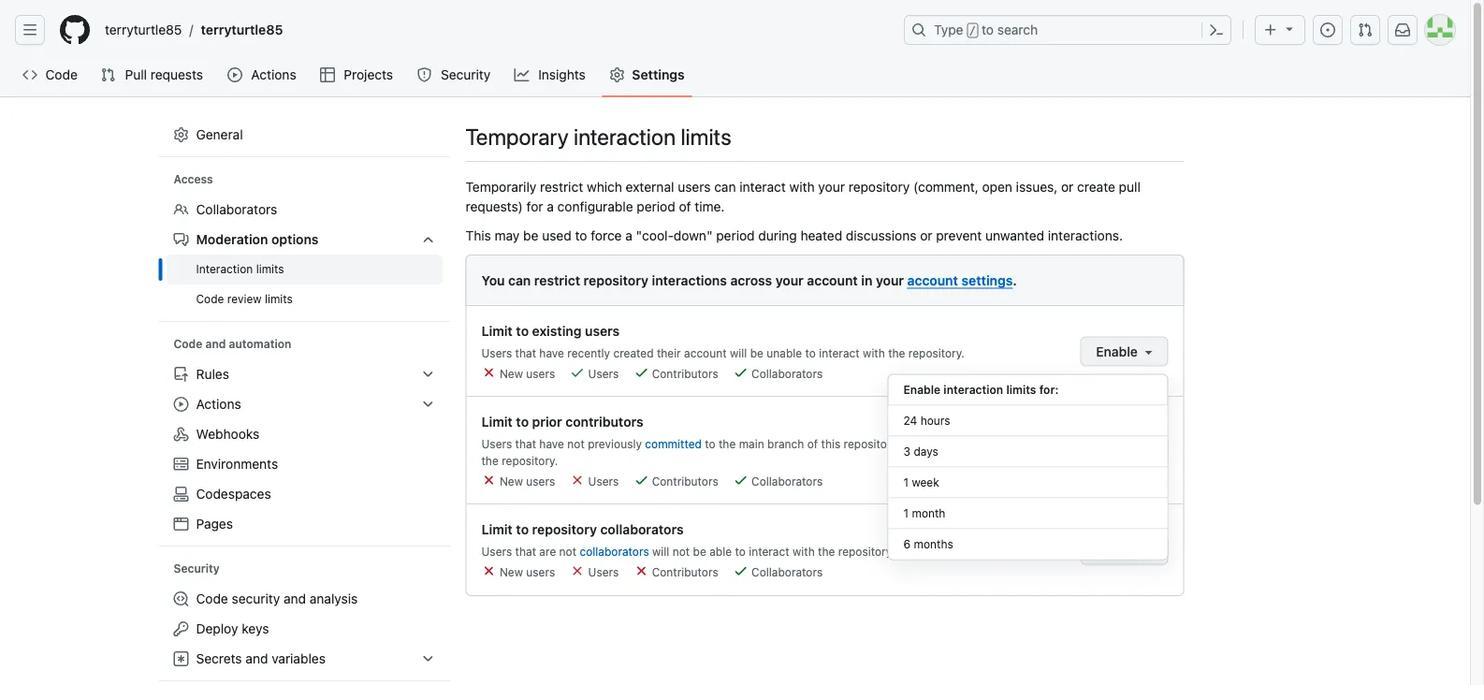 Task type: locate. For each thing, give the bounding box(es) containing it.
x image
[[481, 473, 496, 488], [570, 473, 585, 488], [481, 563, 496, 578], [634, 563, 649, 578]]

period down time. at the left of page
[[716, 227, 755, 243]]

comment discussion image
[[174, 232, 189, 247]]

0 vertical spatial or
[[1061, 179, 1074, 194]]

previously
[[588, 437, 642, 450]]

3 limit from the top
[[481, 521, 513, 537]]

2 contributors from the top
[[649, 474, 718, 488]]

hours
[[921, 414, 950, 427]]

with down in
[[863, 346, 885, 359]]

interaction
[[196, 262, 253, 276]]

terryturtle85 link up pull at the left of page
[[97, 15, 189, 45]]

interaction limits
[[196, 262, 284, 276]]

code down code review limits on the left top of the page
[[174, 337, 202, 350]]

code down interaction on the left of the page
[[196, 292, 224, 306]]

users inside the temporarily restrict which external users can interact with your repository (comment, open issues, or create pull requests) for a configurable period of time.
[[678, 179, 711, 194]]

check image
[[733, 473, 748, 488]]

check image
[[570, 365, 585, 380], [634, 365, 649, 380], [733, 365, 748, 380], [634, 473, 649, 488], [733, 563, 748, 578]]

1 vertical spatial enable
[[904, 383, 941, 396]]

contributors for collaborators
[[649, 565, 718, 578]]

users for limit to prior contributors
[[526, 474, 555, 488]]

2 horizontal spatial account
[[907, 272, 958, 288]]

pull requests
[[125, 67, 203, 82]]

interaction up which
[[574, 124, 676, 150]]

the down limit to prior contributors
[[481, 454, 499, 467]]

will down 24
[[901, 437, 918, 450]]

restrict
[[540, 179, 583, 194], [534, 272, 580, 288]]

0 vertical spatial enable
[[1096, 343, 1141, 359]]

0 vertical spatial interaction
[[574, 124, 676, 150]]

limit inside limit to repository collaborators users that are not collaborators will not be able to interact with the repository.
[[481, 521, 513, 537]]

interact right able at bottom
[[749, 545, 790, 558]]

browser image
[[174, 517, 189, 532]]

unable inside to the main branch of this repository will be unable to interact with the repository.
[[937, 437, 973, 450]]

2 vertical spatial limit
[[481, 521, 513, 537]]

1 vertical spatial or
[[920, 227, 933, 243]]

/ for terryturtle85
[[189, 22, 193, 37]]

period down external at the left top
[[637, 198, 675, 214]]

0 vertical spatial repository.
[[908, 346, 965, 359]]

3 that from the top
[[515, 545, 536, 558]]

not
[[567, 437, 585, 450], [559, 545, 577, 558], [673, 545, 690, 558]]

repository up are
[[532, 521, 597, 537]]

with inside to the main branch of this repository will be unable to interact with the repository.
[[1034, 437, 1056, 450]]

0 vertical spatial collaborators
[[600, 521, 684, 537]]

a right for
[[547, 198, 554, 214]]

0 horizontal spatial x image
[[481, 365, 496, 380]]

0 vertical spatial security
[[441, 67, 491, 82]]

be down the across
[[750, 346, 764, 359]]

and up "deploy keys" link
[[284, 591, 306, 606]]

terryturtle85 up play icon
[[201, 22, 283, 37]]

2 vertical spatial enable
[[1096, 542, 1141, 557]]

git pull request image
[[1358, 22, 1373, 37]]

that left are
[[515, 545, 536, 558]]

will right their
[[730, 346, 747, 359]]

users inside limit to existing users users that have recently created their account will be unable to interact with the repository.
[[585, 323, 620, 338]]

1 horizontal spatial or
[[1061, 179, 1074, 194]]

3 days button
[[889, 437, 1167, 467]]

0 vertical spatial new users
[[496, 367, 555, 380]]

0 vertical spatial that
[[515, 346, 536, 359]]

1 for 1 month
[[904, 507, 909, 520]]

to the main branch of this repository will be unable to interact with the repository.
[[481, 437, 1056, 467]]

1 new from the top
[[500, 367, 523, 380]]

unable inside limit to existing users users that have recently created their account will be unable to interact with the repository.
[[767, 346, 802, 359]]

may
[[495, 227, 520, 243]]

0 vertical spatial can
[[714, 179, 736, 194]]

terryturtle85 link
[[97, 15, 189, 45], [193, 15, 291, 45]]

users down limit to prior contributors
[[481, 437, 512, 450]]

users down you
[[481, 346, 512, 359]]

week
[[912, 476, 939, 489]]

x image
[[481, 365, 496, 380], [570, 563, 585, 578]]

1 vertical spatial restrict
[[534, 272, 580, 288]]

your right in
[[876, 272, 904, 288]]

their
[[657, 346, 681, 359]]

be right may
[[523, 227, 539, 243]]

you
[[481, 272, 505, 288]]

0 vertical spatial new
[[500, 367, 523, 380]]

limits for enable interaction limits for:
[[1006, 383, 1036, 396]]

be inside to the main branch of this repository will be unable to interact with the repository.
[[921, 437, 934, 450]]

created
[[613, 346, 654, 359]]

0 horizontal spatial can
[[508, 272, 531, 288]]

1 week button
[[889, 467, 1167, 498]]

interaction limits link
[[166, 255, 443, 284]]

users up recently
[[585, 323, 620, 338]]

deploy keys
[[196, 621, 269, 636]]

collaborators right are
[[580, 545, 649, 558]]

2 limit from the top
[[481, 414, 513, 429]]

collaborators up collaborators link
[[600, 521, 684, 537]]

users
[[481, 346, 512, 359], [585, 367, 619, 380], [481, 437, 512, 450], [585, 474, 619, 488], [481, 545, 512, 558], [585, 565, 619, 578]]

the inside limit to existing users users that have recently created their account will be unable to interact with the repository.
[[888, 346, 905, 359]]

3 new users from the top
[[496, 565, 555, 578]]

0 horizontal spatial security
[[174, 562, 220, 575]]

period inside the temporarily restrict which external users can interact with your repository (comment, open issues, or create pull requests) for a configurable period of time.
[[637, 198, 675, 214]]

repository. down prior on the left of the page
[[502, 454, 558, 467]]

1 horizontal spatial terryturtle85
[[201, 22, 283, 37]]

0 vertical spatial a
[[547, 198, 554, 214]]

1 vertical spatial a
[[625, 227, 632, 243]]

2 vertical spatial that
[[515, 545, 536, 558]]

2 terryturtle85 link from the left
[[193, 15, 291, 45]]

repository.
[[908, 346, 965, 359], [502, 454, 558, 467], [838, 545, 894, 558]]

with inside limit to repository collaborators users that are not collaborators will not be able to interact with the repository.
[[793, 545, 815, 558]]

1 horizontal spatial x image
[[570, 563, 585, 578]]

that inside limit to existing users users that have recently created their account will be unable to interact with the repository.
[[515, 346, 536, 359]]

1 horizontal spatial security
[[441, 67, 491, 82]]

1 vertical spatial 1
[[904, 507, 909, 520]]

limits left for: on the bottom right
[[1006, 383, 1036, 396]]

repository left 3
[[844, 437, 897, 450]]

code link
[[15, 61, 85, 89]]

new for repository
[[500, 565, 523, 578]]

terryturtle85 link up play icon
[[193, 15, 291, 45]]

0 horizontal spatial interaction
[[574, 124, 676, 150]]

1 week
[[904, 476, 939, 489]]

3
[[904, 445, 911, 458]]

users that have not previously committed
[[481, 437, 702, 450]]

0 horizontal spatial a
[[547, 198, 554, 214]]

2 vertical spatial repository.
[[838, 545, 894, 558]]

be inside limit to repository collaborators users that are not collaborators will not be able to interact with the repository.
[[693, 545, 706, 558]]

0 horizontal spatial unable
[[767, 346, 802, 359]]

new users
[[496, 367, 555, 380], [496, 474, 555, 488], [496, 565, 555, 578]]

the left 6
[[818, 545, 835, 558]]

users left are
[[481, 545, 512, 558]]

repository inside the temporarily restrict which external users can interact with your repository (comment, open issues, or create pull requests) for a configurable period of time.
[[849, 179, 910, 194]]

24 hours button
[[889, 406, 1167, 437]]

repository. inside limit to existing users users that have recently created their account will be unable to interact with the repository.
[[908, 346, 965, 359]]

will inside limit to existing users users that have recently created their account will be unable to interact with the repository.
[[730, 346, 747, 359]]

unable down hours
[[937, 437, 973, 450]]

limit for limit to repository collaborators users that are not collaborators will not be able to interact with the repository.
[[481, 521, 513, 537]]

1 vertical spatial interaction
[[944, 383, 1003, 396]]

projects
[[344, 67, 393, 82]]

1 horizontal spatial will
[[730, 346, 747, 359]]

repository
[[849, 179, 910, 194], [584, 272, 648, 288], [844, 437, 897, 450], [532, 521, 597, 537]]

1 vertical spatial have
[[539, 437, 564, 450]]

restrict down the used on the top
[[534, 272, 580, 288]]

2 vertical spatial new
[[500, 565, 523, 578]]

be right 3
[[921, 437, 934, 450]]

0 horizontal spatial of
[[679, 198, 691, 214]]

1 month button
[[889, 498, 1167, 529]]

limits right the review
[[265, 292, 293, 306]]

/ inside type / to search
[[969, 24, 976, 37]]

1 vertical spatial limit
[[481, 414, 513, 429]]

0 horizontal spatial or
[[920, 227, 933, 243]]

have inside limit to existing users users that have recently created their account will be unable to interact with the repository.
[[539, 346, 564, 359]]

0 vertical spatial contributors
[[649, 367, 718, 380]]

code inside security list
[[196, 591, 228, 606]]

2 vertical spatial contributors
[[649, 565, 718, 578]]

0 horizontal spatial period
[[637, 198, 675, 214]]

1 horizontal spatial a
[[625, 227, 632, 243]]

existing
[[532, 323, 582, 338]]

users
[[678, 179, 711, 194], [585, 323, 620, 338], [526, 367, 555, 380], [526, 474, 555, 488], [526, 565, 555, 578]]

1 new users from the top
[[496, 367, 555, 380]]

users down prior on the left of the page
[[526, 474, 555, 488]]

users down are
[[526, 565, 555, 578]]

table image
[[320, 67, 335, 82]]

2 vertical spatial will
[[652, 545, 669, 558]]

a inside the temporarily restrict which external users can interact with your repository (comment, open issues, or create pull requests) for a configurable period of time.
[[547, 198, 554, 214]]

0 vertical spatial period
[[637, 198, 675, 214]]

0 horizontal spatial and
[[205, 337, 226, 350]]

that inside limit to repository collaborators users that are not collaborators will not be able to interact with the repository.
[[515, 545, 536, 558]]

of left time. at the left of page
[[679, 198, 691, 214]]

not left able at bottom
[[673, 545, 690, 558]]

interact up during
[[740, 179, 786, 194]]

requests
[[150, 67, 203, 82]]

/ right type
[[969, 24, 976, 37]]

check image down limit to existing users users that have recently created their account will be unable to interact with the repository.
[[733, 365, 748, 380]]

1 vertical spatial that
[[515, 437, 536, 450]]

with down the 24 hours button in the bottom right of the page
[[1034, 437, 1056, 450]]

1 vertical spatial of
[[807, 437, 818, 450]]

1 horizontal spatial terryturtle85 link
[[193, 15, 291, 45]]

1 horizontal spatial /
[[969, 24, 976, 37]]

limits for temporary interaction limits
[[681, 124, 731, 150]]

0 horizontal spatial repository.
[[502, 454, 558, 467]]

unable down the across
[[767, 346, 802, 359]]

0 horizontal spatial account
[[684, 346, 727, 359]]

1 vertical spatial x image
[[570, 563, 585, 578]]

0 vertical spatial of
[[679, 198, 691, 214]]

1 have from the top
[[539, 346, 564, 359]]

new users for repository
[[496, 565, 555, 578]]

that down prior on the left of the page
[[515, 437, 536, 450]]

code right code icon
[[45, 67, 78, 82]]

interact up this
[[819, 346, 860, 359]]

be
[[523, 227, 539, 243], [750, 346, 764, 359], [921, 437, 934, 450], [693, 545, 706, 558]]

or for issues,
[[1061, 179, 1074, 194]]

contributors down their
[[649, 367, 718, 380]]

account left in
[[807, 272, 858, 288]]

1 vertical spatial can
[[508, 272, 531, 288]]

new users down prior on the left of the page
[[496, 474, 555, 488]]

1 vertical spatial new
[[500, 474, 523, 488]]

a right force
[[625, 227, 632, 243]]

interact inside limit to repository collaborators users that are not collaborators will not be able to interact with the repository.
[[749, 545, 790, 558]]

0 vertical spatial will
[[730, 346, 747, 359]]

limits
[[681, 124, 731, 150], [256, 262, 284, 276], [265, 292, 293, 306], [1006, 383, 1036, 396]]

0 horizontal spatial will
[[652, 545, 669, 558]]

force
[[591, 227, 622, 243]]

interact inside limit to existing users users that have recently created their account will be unable to interact with the repository.
[[819, 346, 860, 359]]

1 that from the top
[[515, 346, 536, 359]]

interactions
[[652, 272, 727, 288]]

contributors down limit to repository collaborators users that are not collaborators will not be able to interact with the repository.
[[649, 565, 718, 578]]

1 vertical spatial will
[[901, 437, 918, 450]]

repository. inside to the main branch of this repository will be unable to interact with the repository.
[[502, 454, 558, 467]]

security up codescan image
[[174, 562, 220, 575]]

your
[[818, 179, 845, 194], [776, 272, 804, 288], [876, 272, 904, 288]]

contributors
[[649, 367, 718, 380], [649, 474, 718, 488], [649, 565, 718, 578]]

environments link
[[166, 449, 443, 479]]

3 new from the top
[[500, 565, 523, 578]]

code review limits link
[[166, 284, 443, 314]]

check image down limit to repository collaborators users that are not collaborators will not be able to interact with the repository.
[[733, 563, 748, 578]]

1 horizontal spatial can
[[714, 179, 736, 194]]

1 vertical spatial new users
[[496, 474, 555, 488]]

moderation options button
[[166, 225, 443, 255]]

people image
[[174, 202, 189, 217]]

gear image
[[174, 127, 189, 142]]

2 horizontal spatial will
[[901, 437, 918, 450]]

code for code
[[45, 67, 78, 82]]

1 contributors from the top
[[649, 367, 718, 380]]

list
[[97, 15, 893, 45]]

or left create
[[1061, 179, 1074, 194]]

git pull request image
[[100, 67, 115, 82]]

with up this may be used to force a "cool-down" period during heated discussions or prevent unwanted interactions. in the top of the page
[[789, 179, 815, 194]]

moderation options list
[[166, 255, 443, 314]]

0 vertical spatial have
[[539, 346, 564, 359]]

limits up time. at the left of page
[[681, 124, 731, 150]]

the
[[888, 346, 905, 359], [719, 437, 736, 450], [481, 454, 499, 467], [818, 545, 835, 558]]

interact down the 24 hours button in the bottom right of the page
[[990, 437, 1030, 450]]

users for limit to existing users
[[526, 367, 555, 380]]

will right collaborators link
[[652, 545, 669, 558]]

period
[[637, 198, 675, 214], [716, 227, 755, 243]]

not right are
[[559, 545, 577, 558]]

0 horizontal spatial terryturtle85 link
[[97, 15, 189, 45]]

interact inside to the main branch of this repository will be unable to interact with the repository.
[[990, 437, 1030, 450]]

triangle down image
[[1282, 21, 1297, 36]]

2 1 from the top
[[904, 507, 909, 520]]

code up the deploy
[[196, 591, 228, 606]]

0 vertical spatial unable
[[767, 346, 802, 359]]

the up 24
[[888, 346, 905, 359]]

collaborators for limit to repository collaborators
[[748, 565, 823, 578]]

temporary interaction limits
[[466, 124, 731, 150]]

new users down are
[[496, 565, 555, 578]]

code inside moderation options list
[[196, 292, 224, 306]]

(comment,
[[913, 179, 979, 194]]

your right the across
[[776, 272, 804, 288]]

0 vertical spatial x image
[[481, 365, 496, 380]]

automation
[[229, 337, 291, 350]]

1 left the month
[[904, 507, 909, 520]]

repository. left 6
[[838, 545, 894, 558]]

2 vertical spatial new users
[[496, 565, 555, 578]]

or inside the temporarily restrict which external users can interact with your repository (comment, open issues, or create pull requests) for a configurable period of time.
[[1061, 179, 1074, 194]]

1 vertical spatial collaborators
[[580, 545, 649, 558]]

unable
[[767, 346, 802, 359], [937, 437, 973, 450]]

1 vertical spatial unable
[[937, 437, 973, 450]]

/ up requests
[[189, 22, 193, 37]]

and left automation
[[205, 337, 226, 350]]

1 vertical spatial repository.
[[502, 454, 558, 467]]

limit inside limit to existing users users that have recently created their account will be unable to interact with the repository.
[[481, 323, 513, 338]]

terryturtle85 up pull at the left of page
[[105, 22, 182, 37]]

1 horizontal spatial your
[[818, 179, 845, 194]]

type / to search
[[934, 22, 1038, 37]]

0 vertical spatial restrict
[[540, 179, 583, 194]]

1 horizontal spatial interaction
[[944, 383, 1003, 396]]

branch
[[767, 437, 804, 450]]

or left prevent
[[920, 227, 933, 243]]

repository. up enable interaction limits for:
[[908, 346, 965, 359]]

2 horizontal spatial repository.
[[908, 346, 965, 359]]

your inside the temporarily restrict which external users can interact with your repository (comment, open issues, or create pull requests) for a configurable period of time.
[[818, 179, 845, 194]]

account down prevent
[[907, 272, 958, 288]]

account right their
[[684, 346, 727, 359]]

notifications image
[[1395, 22, 1410, 37]]

1 horizontal spatial repository.
[[838, 545, 894, 558]]

interaction for enable
[[944, 383, 1003, 396]]

that down the existing
[[515, 346, 536, 359]]

1 horizontal spatial unable
[[937, 437, 973, 450]]

1 limit from the top
[[481, 323, 513, 338]]

1 horizontal spatial of
[[807, 437, 818, 450]]

contributors down committed
[[649, 474, 718, 488]]

1 1 from the top
[[904, 476, 909, 489]]

x image up limit to prior contributors
[[481, 365, 496, 380]]

1 horizontal spatial and
[[284, 591, 306, 606]]

collaborators link
[[166, 195, 443, 225]]

3 contributors from the top
[[649, 565, 718, 578]]

committed
[[645, 437, 702, 450]]

for
[[527, 198, 543, 214]]

repository up "discussions"
[[849, 179, 910, 194]]

have down prior on the left of the page
[[539, 437, 564, 450]]

this
[[466, 227, 491, 243]]

check image down recently
[[570, 365, 585, 380]]

users down the existing
[[526, 367, 555, 380]]

can right you
[[508, 272, 531, 288]]

general link
[[166, 120, 443, 150]]

of left this
[[807, 437, 818, 450]]

new users up prior on the left of the page
[[496, 367, 555, 380]]

can up time. at the left of page
[[714, 179, 736, 194]]

x image down collaborators link
[[570, 563, 585, 578]]

and inside security list
[[284, 591, 306, 606]]

have down the existing
[[539, 346, 564, 359]]

requests)
[[466, 198, 523, 214]]

not down limit to prior contributors
[[567, 437, 585, 450]]

users down collaborators link
[[585, 565, 619, 578]]

limit for limit to prior contributors
[[481, 414, 513, 429]]

/ inside terryturtle85 / terryturtle85
[[189, 22, 193, 37]]

account
[[807, 272, 858, 288], [907, 272, 958, 288], [684, 346, 727, 359]]

0 vertical spatial limit
[[481, 323, 513, 338]]

new users for existing
[[496, 367, 555, 380]]

x image for new users
[[481, 365, 496, 380]]

1 vertical spatial contributors
[[649, 474, 718, 488]]

security right shield image at the left of page
[[441, 67, 491, 82]]

with
[[789, 179, 815, 194], [863, 346, 885, 359], [1034, 437, 1056, 450], [793, 545, 815, 558]]

enable
[[1096, 343, 1141, 359], [904, 383, 941, 396], [1096, 542, 1141, 557]]

collaborators
[[600, 521, 684, 537], [580, 545, 649, 558]]

restrict up for
[[540, 179, 583, 194]]

issues,
[[1016, 179, 1058, 194]]

0 vertical spatial 1
[[904, 476, 909, 489]]

will inside to the main branch of this repository will be unable to interact with the repository.
[[901, 437, 918, 450]]

1 vertical spatial period
[[716, 227, 755, 243]]

contributors for users
[[649, 367, 718, 380]]

users up time. at the left of page
[[678, 179, 711, 194]]

prevent
[[936, 227, 982, 243]]

for:
[[1039, 383, 1059, 396]]

0 horizontal spatial /
[[189, 22, 193, 37]]

access
[[174, 173, 213, 186]]

3 days
[[904, 445, 938, 458]]

with right able at bottom
[[793, 545, 815, 558]]

actions
[[251, 67, 296, 82]]

1 vertical spatial and
[[284, 591, 306, 606]]

0 horizontal spatial terryturtle85
[[105, 22, 182, 37]]

restrict inside the temporarily restrict which external users can interact with your repository (comment, open issues, or create pull requests) for a configurable period of time.
[[540, 179, 583, 194]]

be left able at bottom
[[693, 545, 706, 558]]

of
[[679, 198, 691, 214], [807, 437, 818, 450]]

interaction for temporary
[[574, 124, 676, 150]]

1 left week
[[904, 476, 909, 489]]

repository inside to the main branch of this repository will be unable to interact with the repository.
[[844, 437, 897, 450]]

account inside limit to existing users users that have recently created their account will be unable to interact with the repository.
[[684, 346, 727, 359]]



Task type: vqa. For each thing, say whether or not it's contained in the screenshot.
'/' in "terryturtle85 / terryturtle85"
yes



Task type: describe. For each thing, give the bounding box(es) containing it.
enable for users
[[1096, 343, 1141, 359]]

settings link
[[602, 61, 692, 89]]

this may be used to force a "cool-down" period during heated discussions or prevent unwanted interactions.
[[466, 227, 1123, 243]]

used
[[542, 227, 572, 243]]

you can restrict repository interactions across your account       in your account settings .
[[481, 272, 1017, 288]]

across
[[730, 272, 772, 288]]

plus image
[[1263, 22, 1278, 37]]

"cool-
[[636, 227, 674, 243]]

committed link
[[645, 437, 702, 450]]

1 month
[[904, 507, 946, 520]]

or for discussions
[[920, 227, 933, 243]]

account settings link
[[907, 272, 1013, 288]]

shield image
[[417, 67, 432, 82]]

code image
[[22, 67, 37, 82]]

command palette image
[[1209, 22, 1224, 37]]

type
[[934, 22, 963, 37]]

users inside limit to existing users users that have recently created their account will be unable to interact with the repository.
[[481, 346, 512, 359]]

2 new users from the top
[[496, 474, 555, 488]]

webhook image
[[174, 427, 189, 442]]

server image
[[174, 457, 189, 472]]

insights
[[538, 67, 586, 82]]

collaborators for limit to prior contributors
[[748, 474, 823, 488]]

options
[[271, 232, 319, 247]]

days
[[914, 445, 938, 458]]

configurable
[[557, 198, 633, 214]]

2 horizontal spatial your
[[876, 272, 904, 288]]

list containing terryturtle85 / terryturtle85
[[97, 15, 893, 45]]

the left main
[[719, 437, 736, 450]]

month
[[912, 507, 946, 520]]

0 vertical spatial and
[[205, 337, 226, 350]]

temporary
[[466, 124, 569, 150]]

enable for collaborators
[[1096, 542, 1141, 557]]

security list
[[166, 584, 443, 674]]

are
[[539, 545, 556, 558]]

interactions.
[[1048, 227, 1123, 243]]

time.
[[695, 198, 725, 214]]

limits down moderation options
[[256, 262, 284, 276]]

terryturtle85 / terryturtle85
[[105, 22, 283, 37]]

play image
[[228, 67, 242, 82]]

2 have from the top
[[539, 437, 564, 450]]

gear image
[[610, 67, 625, 82]]

down"
[[674, 227, 713, 243]]

1 terryturtle85 link from the left
[[97, 15, 189, 45]]

1 for 1 week
[[904, 476, 909, 489]]

repository. inside limit to repository collaborators users that are not collaborators will not be able to interact with the repository.
[[838, 545, 894, 558]]

deploy
[[196, 621, 238, 636]]

webhooks
[[196, 426, 259, 442]]

will inside limit to repository collaborators users that are not collaborators will not be able to interact with the repository.
[[652, 545, 669, 558]]

1 horizontal spatial period
[[716, 227, 755, 243]]

collaborators for limit to existing users
[[748, 367, 823, 380]]

enable interaction limits for:
[[904, 383, 1059, 396]]

users for limit to repository collaborators
[[526, 565, 555, 578]]

24 hours
[[904, 414, 950, 427]]

x image for users
[[570, 563, 585, 578]]

during
[[758, 227, 797, 243]]

recently
[[567, 346, 610, 359]]

general
[[196, 127, 243, 142]]

limits for code review limits
[[265, 292, 293, 306]]

collaborators link
[[580, 545, 649, 558]]

limit for limit to existing users users that have recently created their account will be unable to interact with the repository.
[[481, 323, 513, 338]]

limit to repository collaborators users that are not collaborators will not be able to interact with the repository.
[[481, 521, 894, 558]]

graph image
[[514, 67, 529, 82]]

months
[[914, 538, 953, 551]]

the inside limit to repository collaborators users that are not collaborators will not be able to interact with the repository.
[[818, 545, 835, 558]]

chevron down image
[[421, 232, 436, 247]]

6 months
[[904, 538, 953, 551]]

code review limits
[[196, 292, 293, 306]]

analysis
[[310, 591, 358, 606]]

pull
[[1119, 179, 1141, 194]]

deploy keys link
[[166, 614, 443, 644]]

repository inside limit to repository collaborators users that are not collaborators will not be able to interact with the repository.
[[532, 521, 597, 537]]

code for code review limits
[[196, 292, 224, 306]]

which
[[587, 179, 622, 194]]

.
[[1013, 272, 1017, 288]]

codespaces
[[196, 486, 271, 502]]

0 horizontal spatial your
[[776, 272, 804, 288]]

1 terryturtle85 from the left
[[105, 22, 182, 37]]

users down recently
[[585, 367, 619, 380]]

pull
[[125, 67, 147, 82]]

code and automation
[[174, 337, 291, 350]]

limit to prior contributors
[[481, 414, 644, 429]]

access list
[[166, 195, 443, 314]]

moderation options
[[196, 232, 319, 247]]

review
[[227, 292, 262, 306]]

contributors
[[566, 414, 644, 429]]

discussions
[[846, 227, 917, 243]]

search
[[997, 22, 1038, 37]]

this
[[821, 437, 841, 450]]

with inside limit to existing users users that have recently created their account will be unable to interact with the repository.
[[863, 346, 885, 359]]

unwanted
[[986, 227, 1044, 243]]

heated
[[801, 227, 842, 243]]

/ for type
[[969, 24, 976, 37]]

6 months button
[[889, 529, 1167, 560]]

issue opened image
[[1320, 22, 1335, 37]]

main
[[739, 437, 764, 450]]

users inside limit to repository collaborators users that are not collaborators will not be able to interact with the repository.
[[481, 545, 512, 558]]

new for existing
[[500, 367, 523, 380]]

moderation
[[196, 232, 268, 247]]

code for code and automation
[[174, 337, 202, 350]]

homepage image
[[60, 15, 90, 45]]

temporarily restrict which external users can interact with your repository (comment, open issues, or create pull requests) for a configurable period of time.
[[466, 179, 1141, 214]]

environments
[[196, 456, 278, 472]]

in
[[861, 272, 873, 288]]

codespaces link
[[166, 479, 443, 509]]

codespaces image
[[174, 487, 189, 502]]

that for existing
[[515, 346, 536, 359]]

code security and analysis link
[[166, 584, 443, 614]]

24
[[904, 414, 917, 427]]

projects link
[[312, 61, 402, 89]]

able
[[710, 545, 732, 558]]

collaborators inside access list
[[196, 202, 277, 217]]

pages
[[196, 516, 233, 532]]

1 horizontal spatial account
[[807, 272, 858, 288]]

insights link
[[507, 61, 595, 89]]

of inside the temporarily restrict which external users can interact with your repository (comment, open issues, or create pull requests) for a configurable period of time.
[[679, 198, 691, 214]]

limit to existing users users that have recently created their account will be unable to interact with the repository.
[[481, 323, 965, 359]]

check image down 'created'
[[634, 365, 649, 380]]

codescan image
[[174, 591, 189, 606]]

check image down 'previously'
[[634, 473, 649, 488]]

account for you can restrict repository interactions across your account       in your account settings .
[[907, 272, 958, 288]]

6
[[904, 538, 911, 551]]

repository down force
[[584, 272, 648, 288]]

interact inside the temporarily restrict which external users can interact with your repository (comment, open issues, or create pull requests) for a configurable period of time.
[[740, 179, 786, 194]]

prior
[[532, 414, 562, 429]]

security
[[232, 591, 280, 606]]

with inside the temporarily restrict which external users can interact with your repository (comment, open issues, or create pull requests) for a configurable period of time.
[[789, 179, 815, 194]]

be inside limit to existing users users that have recently created their account will be unable to interact with the repository.
[[750, 346, 764, 359]]

that for repository
[[515, 545, 536, 558]]

2 terryturtle85 from the left
[[201, 22, 283, 37]]

code and automation list
[[166, 359, 443, 539]]

2 that from the top
[[515, 437, 536, 450]]

actions link
[[220, 61, 305, 89]]

2 new from the top
[[500, 474, 523, 488]]

external
[[626, 179, 674, 194]]

pages link
[[166, 509, 443, 539]]

1 vertical spatial security
[[174, 562, 220, 575]]

security inside security link
[[441, 67, 491, 82]]

settings
[[962, 272, 1013, 288]]

account for limit to existing users users that have recently created their account will be unable to interact with the repository.
[[684, 346, 727, 359]]

key image
[[174, 621, 189, 636]]

settings
[[632, 67, 685, 82]]

code for code security and analysis
[[196, 591, 228, 606]]

security link
[[409, 61, 499, 89]]

can inside the temporarily restrict which external users can interact with your repository (comment, open issues, or create pull requests) for a configurable period of time.
[[714, 179, 736, 194]]

users down users that have not previously committed
[[585, 474, 619, 488]]

of inside to the main branch of this repository will be unable to interact with the repository.
[[807, 437, 818, 450]]

temporarily
[[466, 179, 537, 194]]



